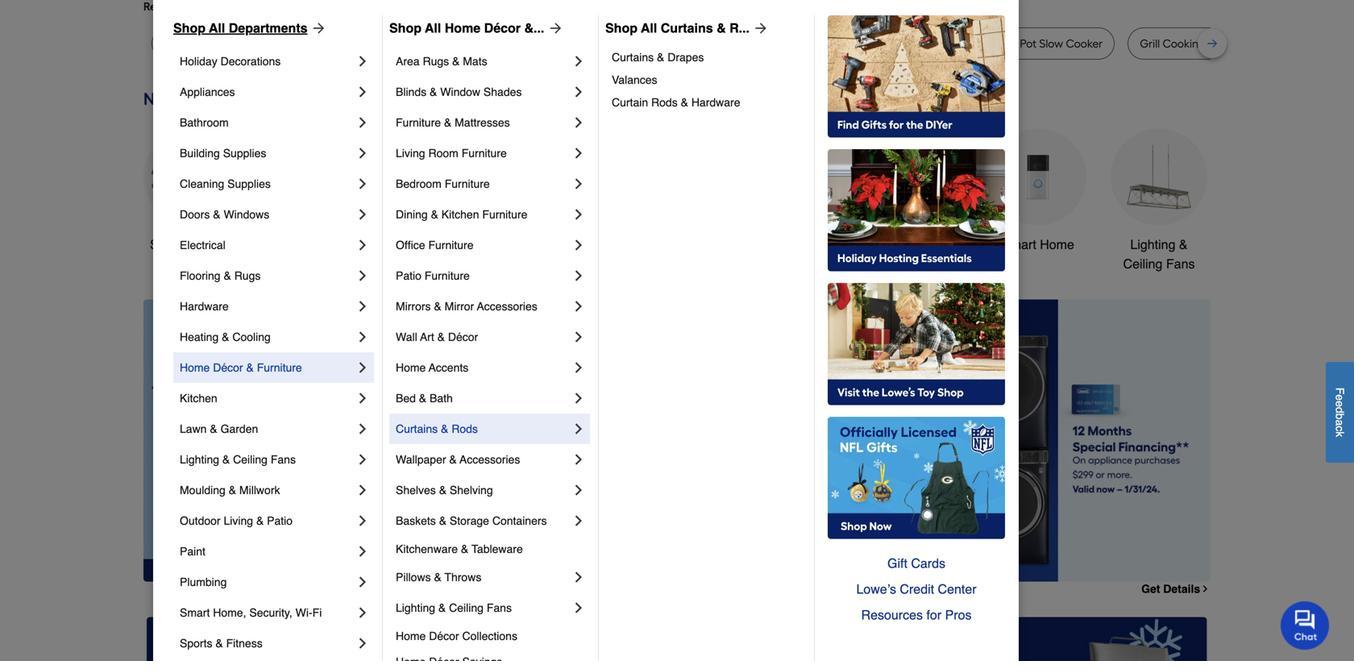 Task type: vqa. For each thing, say whether or not it's contained in the screenshot.
Cart related to LN-
no



Task type: locate. For each thing, give the bounding box(es) containing it.
0 vertical spatial bathroom
[[180, 116, 229, 129]]

0 horizontal spatial decorations
[[221, 55, 281, 68]]

1 vertical spatial supplies
[[227, 177, 271, 190]]

up to 30 percent off select grills and accessories. image
[[871, 617, 1208, 661]]

crock pot slow cooker
[[987, 37, 1103, 50]]

home for home décor collections
[[396, 630, 426, 642]]

chevron right image for curtains
[[571, 421, 587, 437]]

curtain
[[612, 96, 648, 109]]

arrow right image up holiday decorations "link"
[[308, 20, 327, 36]]

smart for smart home, security, wi-fi
[[180, 606, 210, 619]]

0 vertical spatial outdoor
[[750, 237, 797, 252]]

all up curtains & drapes
[[641, 21, 657, 35]]

chevron right image
[[355, 53, 371, 69], [571, 53, 587, 69], [571, 84, 587, 100], [355, 114, 371, 131], [355, 145, 371, 161], [571, 145, 587, 161], [355, 268, 371, 284], [571, 268, 587, 284], [355, 298, 371, 314], [355, 329, 371, 345], [355, 360, 371, 376], [355, 390, 371, 406], [571, 390, 587, 406], [355, 421, 371, 437], [571, 451, 587, 468], [355, 482, 371, 498], [355, 543, 371, 559], [571, 569, 587, 585], [571, 600, 587, 616], [355, 635, 371, 651]]

1 horizontal spatial living
[[396, 147, 425, 160]]

patio down moulding & millwork link
[[267, 514, 293, 527]]

living
[[396, 147, 425, 160], [224, 514, 253, 527]]

0 vertical spatial rugs
[[423, 55, 449, 68]]

patio down office
[[396, 269, 422, 282]]

decorations down christmas
[[520, 256, 589, 271]]

0 horizontal spatial cooker
[[408, 37, 445, 50]]

curtains up wallpaper
[[396, 422, 438, 435]]

all right the shop
[[183, 237, 197, 252]]

2 e from the top
[[1334, 401, 1347, 407]]

r...
[[730, 21, 750, 35]]

cooker left grill
[[1066, 37, 1103, 50]]

0 vertical spatial accessories
[[477, 300, 538, 313]]

rugs down "electrical" link
[[234, 269, 261, 282]]

kitchenware & tableware link
[[396, 536, 587, 562]]

2 tools from the left
[[800, 237, 830, 252]]

2 vertical spatial fans
[[487, 601, 512, 614]]

2 horizontal spatial shop
[[605, 21, 638, 35]]

2 pot from the left
[[842, 37, 859, 50]]

1 horizontal spatial lighting
[[396, 601, 435, 614]]

blinds
[[396, 85, 427, 98]]

0 horizontal spatial slow
[[381, 37, 405, 50]]

furniture up dining & kitchen furniture
[[445, 177, 490, 190]]

0 vertical spatial ceiling
[[1123, 256, 1163, 271]]

chevron right image for hardware
[[355, 298, 371, 314]]

supplies up windows
[[227, 177, 271, 190]]

chevron right image for home décor & furniture
[[355, 360, 371, 376]]

arrow right image inside shop all curtains & r... link
[[750, 20, 769, 36]]

hardware link
[[180, 291, 355, 322]]

1 horizontal spatial crock
[[987, 37, 1017, 50]]

accessories down curtains & rods link
[[460, 453, 520, 466]]

get up to 2 free select tools or batteries when you buy 1 with select purchases. image
[[147, 617, 483, 661]]

living up bedroom
[[396, 147, 425, 160]]

outdoor down moulding
[[180, 514, 221, 527]]

shop
[[173, 21, 206, 35], [389, 21, 422, 35], [605, 21, 638, 35]]

1 horizontal spatial curtains
[[612, 51, 654, 64]]

0 horizontal spatial cooking
[[796, 37, 839, 50]]

furniture up office furniture link
[[482, 208, 528, 221]]

1 horizontal spatial tools
[[800, 237, 830, 252]]

2 shop from the left
[[389, 21, 422, 35]]

shop all deals link
[[143, 129, 240, 254]]

home,
[[213, 606, 246, 619]]

hardware down flooring at left top
[[180, 300, 229, 313]]

lighting inside lighting & ceiling fans
[[1131, 237, 1176, 252]]

3 shop from the left
[[605, 21, 638, 35]]

0 horizontal spatial curtains
[[396, 422, 438, 435]]

3 pot from the left
[[934, 37, 950, 50]]

hardware
[[692, 96, 740, 109], [180, 300, 229, 313]]

0 vertical spatial supplies
[[223, 147, 266, 160]]

2 cooker from the left
[[1066, 37, 1103, 50]]

0 vertical spatial hardware
[[692, 96, 740, 109]]

0 vertical spatial arrow right image
[[544, 20, 564, 36]]

1 horizontal spatial smart
[[1002, 237, 1036, 252]]

1 vertical spatial patio
[[267, 514, 293, 527]]

0 vertical spatial decorations
[[221, 55, 281, 68]]

1 horizontal spatial cooking
[[1163, 37, 1206, 50]]

rugs inside area rugs & mats link
[[423, 55, 449, 68]]

accents
[[429, 361, 469, 374]]

1 vertical spatial rugs
[[234, 269, 261, 282]]

bed & bath link
[[396, 383, 571, 414]]

1 horizontal spatial lighting & ceiling fans link
[[396, 593, 571, 623]]

furniture down dining & kitchen furniture
[[428, 239, 474, 252]]

chevron right image for building supplies
[[355, 145, 371, 161]]

cards
[[911, 556, 946, 571]]

ceiling inside lighting & ceiling fans
[[1123, 256, 1163, 271]]

wallpaper
[[396, 453, 446, 466]]

shop up curtains & drapes
[[605, 21, 638, 35]]

1 crock from the left
[[744, 37, 774, 50]]

chevron right image for blinds & window shades
[[571, 84, 587, 100]]

all for curtains
[[641, 21, 657, 35]]

shelving
[[450, 484, 493, 497]]

curtains & drapes link
[[612, 46, 803, 69]]

outdoor
[[750, 237, 797, 252], [180, 514, 221, 527]]

1 horizontal spatial outdoor
[[750, 237, 797, 252]]

2 vertical spatial lighting
[[396, 601, 435, 614]]

rods up arrow left icon
[[452, 422, 478, 435]]

shelves & shelving
[[396, 484, 493, 497]]

chevron right image for heating & cooling
[[355, 329, 371, 345]]

smart inside 'link'
[[180, 606, 210, 619]]

all
[[209, 21, 225, 35], [425, 21, 441, 35], [641, 21, 657, 35], [183, 237, 197, 252]]

2 crock from the left
[[987, 37, 1017, 50]]

rods right curtain
[[651, 96, 678, 109]]

1 slow from the left
[[381, 37, 405, 50]]

0 horizontal spatial rugs
[[234, 269, 261, 282]]

1 vertical spatial rods
[[452, 422, 478, 435]]

curtains & rods link
[[396, 414, 571, 444]]

furniture up mirror
[[425, 269, 470, 282]]

0 vertical spatial curtains
[[661, 21, 713, 35]]

triple slow cooker
[[351, 37, 445, 50]]

decorations inside "link"
[[221, 55, 281, 68]]

accessories up wall art & décor link
[[477, 300, 538, 313]]

accessories
[[477, 300, 538, 313], [460, 453, 520, 466]]

bath
[[430, 392, 453, 405]]

outdoor inside outdoor tools & equipment
[[750, 237, 797, 252]]

decorations down shop all departments link on the left top of the page
[[221, 55, 281, 68]]

2 horizontal spatial lighting
[[1131, 237, 1176, 252]]

dining & kitchen furniture link
[[396, 199, 571, 230]]

arrow right image
[[544, 20, 564, 36], [1181, 440, 1197, 457]]

e up d
[[1334, 394, 1347, 401]]

1 shop from the left
[[173, 21, 206, 35]]

1 vertical spatial ceiling
[[233, 453, 268, 466]]

0 horizontal spatial lighting & ceiling fans
[[180, 453, 296, 466]]

1 horizontal spatial slow
[[1039, 37, 1063, 50]]

chevron right image for bathroom
[[355, 114, 371, 131]]

lawn & garden
[[180, 422, 258, 435]]

1 vertical spatial smart
[[180, 606, 210, 619]]

2 horizontal spatial lighting & ceiling fans link
[[1111, 129, 1208, 274]]

home for home accents
[[396, 361, 426, 374]]

2 horizontal spatial lighting & ceiling fans
[[1123, 237, 1195, 271]]

1 horizontal spatial kitchen
[[442, 208, 479, 221]]

2 horizontal spatial ceiling
[[1123, 256, 1163, 271]]

lighting
[[1131, 237, 1176, 252], [180, 453, 219, 466], [396, 601, 435, 614]]

lighting & ceiling fans
[[1123, 237, 1195, 271], [180, 453, 296, 466], [396, 601, 512, 614]]

chevron right image for mirrors
[[571, 298, 587, 314]]

arrow right image
[[308, 20, 327, 36], [750, 20, 769, 36]]

0 vertical spatial lighting & ceiling fans link
[[1111, 129, 1208, 274]]

1 horizontal spatial bathroom
[[889, 237, 945, 252]]

0 horizontal spatial arrow right image
[[544, 20, 564, 36]]

shop for shop all home décor &...
[[389, 21, 422, 35]]

resources
[[861, 607, 923, 622]]

pot for instant pot
[[934, 37, 950, 50]]

christmas decorations
[[520, 237, 589, 271]]

0 horizontal spatial tools
[[419, 237, 449, 252]]

curtains up valances
[[612, 51, 654, 64]]

0 horizontal spatial ceiling
[[233, 453, 268, 466]]

millwork
[[239, 484, 280, 497]]

outdoor up equipment
[[750, 237, 797, 252]]

1 horizontal spatial bathroom link
[[869, 129, 966, 254]]

all up holiday decorations
[[209, 21, 225, 35]]

1 vertical spatial lighting & ceiling fans link
[[180, 444, 355, 475]]

chevron right image for lighting
[[355, 451, 371, 468]]

recommended searches for you heading
[[143, 0, 1211, 15]]

2 vertical spatial curtains
[[396, 422, 438, 435]]

supplies for building supplies
[[223, 147, 266, 160]]

tools up patio furniture
[[419, 237, 449, 252]]

find gifts for the diyer. image
[[828, 15, 1005, 138]]

patio furniture
[[396, 269, 470, 282]]

building
[[180, 147, 220, 160]]

lighting & ceiling fans link for chevron right icon related to lighting
[[180, 444, 355, 475]]

cooker up the area rugs & mats
[[408, 37, 445, 50]]

chevron right image for sports & fitness
[[355, 635, 371, 651]]

office
[[396, 239, 425, 252]]

crock down r... on the right top of page
[[744, 37, 774, 50]]

1 cooking from the left
[[796, 37, 839, 50]]

lowe's credit center link
[[828, 576, 1005, 602]]

sports & fitness
[[180, 637, 263, 650]]

0 horizontal spatial shop
[[173, 21, 206, 35]]

e up b
[[1334, 401, 1347, 407]]

wall
[[396, 331, 417, 343]]

1 horizontal spatial rods
[[651, 96, 678, 109]]

2 arrow right image from the left
[[750, 20, 769, 36]]

1 pot from the left
[[777, 37, 794, 50]]

0 horizontal spatial rods
[[452, 422, 478, 435]]

2 horizontal spatial curtains
[[661, 21, 713, 35]]

kitchen up lawn
[[180, 392, 217, 405]]

microwave countertop
[[482, 37, 600, 50]]

1 vertical spatial bathroom
[[889, 237, 945, 252]]

all for home
[[425, 21, 441, 35]]

kitchen down bedroom furniture
[[442, 208, 479, 221]]

kitchen
[[442, 208, 479, 221], [180, 392, 217, 405]]

furniture down heating & cooling link
[[257, 361, 302, 374]]

baskets & storage containers link
[[396, 505, 571, 536]]

fans
[[1166, 256, 1195, 271], [271, 453, 296, 466], [487, 601, 512, 614]]

2 horizontal spatial fans
[[1166, 256, 1195, 271]]

1 arrow right image from the left
[[308, 20, 327, 36]]

sports
[[180, 637, 212, 650]]

0 vertical spatial smart
[[1002, 237, 1036, 252]]

chevron right image for furniture
[[571, 114, 587, 131]]

0 horizontal spatial outdoor
[[180, 514, 221, 527]]

arrow right image inside shop all departments link
[[308, 20, 327, 36]]

0 vertical spatial patio
[[396, 269, 422, 282]]

1 horizontal spatial decorations
[[520, 256, 589, 271]]

crock for crock pot cooking pot
[[744, 37, 774, 50]]

shop up holiday
[[173, 21, 206, 35]]

1 horizontal spatial ceiling
[[449, 601, 484, 614]]

0 vertical spatial lighting
[[1131, 237, 1176, 252]]

mats
[[463, 55, 487, 68]]

kitchenware & tableware
[[396, 543, 523, 555]]

decorations for christmas
[[520, 256, 589, 271]]

0 vertical spatial rods
[[651, 96, 678, 109]]

1 horizontal spatial patio
[[396, 269, 422, 282]]

1 horizontal spatial cooker
[[1066, 37, 1103, 50]]

4 pot from the left
[[1020, 37, 1037, 50]]

décor up microwave in the top left of the page
[[484, 21, 521, 35]]

outdoor tools & equipment link
[[748, 129, 845, 274]]

arrow right image up crock pot cooking pot
[[750, 20, 769, 36]]

k
[[1334, 431, 1347, 437]]

kitchen link
[[180, 383, 355, 414]]

0 horizontal spatial lighting & ceiling fans link
[[180, 444, 355, 475]]

d
[[1334, 407, 1347, 413]]

fi
[[312, 606, 322, 619]]

doors
[[180, 208, 210, 221]]

chat invite button image
[[1281, 601, 1330, 650]]

0 vertical spatial fans
[[1166, 256, 1195, 271]]

1 horizontal spatial rugs
[[423, 55, 449, 68]]

crock right the instant pot
[[987, 37, 1017, 50]]

moulding
[[180, 484, 226, 497]]

chevron right image for paint
[[355, 543, 371, 559]]

1 vertical spatial fans
[[271, 453, 296, 466]]

supplies up cleaning supplies
[[223, 147, 266, 160]]

outdoor living & patio link
[[180, 505, 355, 536]]

outdoor for outdoor tools & equipment
[[750, 237, 797, 252]]

0 horizontal spatial arrow right image
[[308, 20, 327, 36]]

all for deals
[[183, 237, 197, 252]]

chevron right image for kitchen
[[355, 390, 371, 406]]

0 horizontal spatial smart
[[180, 606, 210, 619]]

chevron right image for pillows & throws
[[571, 569, 587, 585]]

tools up equipment
[[800, 237, 830, 252]]

0 horizontal spatial hardware
[[180, 300, 229, 313]]

smart home link
[[990, 129, 1087, 254]]

1 horizontal spatial fans
[[487, 601, 512, 614]]

0 horizontal spatial living
[[224, 514, 253, 527]]

0 horizontal spatial lighting
[[180, 453, 219, 466]]

slow
[[381, 37, 405, 50], [1039, 37, 1063, 50]]

0 horizontal spatial fans
[[271, 453, 296, 466]]

warming
[[1251, 37, 1299, 50]]

fans for chevron right icon related to lighting
[[271, 453, 296, 466]]

rugs right area at the left top of the page
[[423, 55, 449, 68]]

1 tools from the left
[[419, 237, 449, 252]]

2 vertical spatial lighting & ceiling fans link
[[396, 593, 571, 623]]

hardware down the valances link
[[692, 96, 740, 109]]

2 vertical spatial ceiling
[[449, 601, 484, 614]]

1 vertical spatial decorations
[[520, 256, 589, 271]]

1 horizontal spatial arrow right image
[[1181, 440, 1197, 457]]

triple
[[351, 37, 379, 50]]

resources for pros link
[[828, 602, 1005, 628]]

wi-
[[296, 606, 313, 619]]

1 vertical spatial outdoor
[[180, 514, 221, 527]]

e
[[1334, 394, 1347, 401], [1334, 401, 1347, 407]]

chevron right image for patio furniture
[[571, 268, 587, 284]]

patio furniture link
[[396, 260, 571, 291]]

1 vertical spatial lighting
[[180, 453, 219, 466]]

mirror
[[445, 300, 474, 313]]

1 vertical spatial kitchen
[[180, 392, 217, 405]]

0 horizontal spatial bathroom
[[180, 116, 229, 129]]

chevron right image for lighting & ceiling fans
[[571, 600, 587, 616]]

& inside outdoor tools & equipment
[[834, 237, 843, 252]]

& inside lighting & ceiling fans
[[1179, 237, 1188, 252]]

arrow right image inside shop all home décor &... link
[[544, 20, 564, 36]]

2 slow from the left
[[1039, 37, 1063, 50]]

shop all deals
[[150, 237, 234, 252]]

curtains & rods
[[396, 422, 478, 435]]

all up the area rugs & mats
[[425, 21, 441, 35]]

chevron right image for moulding & millwork
[[355, 482, 371, 498]]

b
[[1334, 413, 1347, 420]]

décor left collections on the bottom left of the page
[[429, 630, 459, 642]]

0 horizontal spatial crock
[[744, 37, 774, 50]]

curtains
[[661, 21, 713, 35], [612, 51, 654, 64], [396, 422, 438, 435]]

décor down mirrors & mirror accessories
[[448, 331, 478, 343]]

window
[[440, 85, 480, 98]]

0 horizontal spatial patio
[[267, 514, 293, 527]]

1 vertical spatial curtains
[[612, 51, 654, 64]]

crock pot cooking pot
[[744, 37, 859, 50]]

decorations
[[221, 55, 281, 68], [520, 256, 589, 271]]

chevron right image for doors
[[355, 206, 371, 222]]

curtains & drapes
[[612, 51, 704, 64]]

chevron right image
[[355, 84, 371, 100], [571, 114, 587, 131], [355, 176, 371, 192], [571, 176, 587, 192], [355, 206, 371, 222], [571, 206, 587, 222], [355, 237, 371, 253], [571, 237, 587, 253], [571, 298, 587, 314], [571, 329, 587, 345], [571, 360, 587, 376], [571, 421, 587, 437], [355, 451, 371, 468], [571, 482, 587, 498], [355, 513, 371, 529], [571, 513, 587, 529], [355, 574, 371, 590], [1200, 584, 1211, 594], [355, 605, 371, 621]]

1 vertical spatial living
[[224, 514, 253, 527]]

chevron right image for holiday decorations
[[355, 53, 371, 69]]

living down "moulding & millwork"
[[224, 514, 253, 527]]

patio
[[396, 269, 422, 282], [267, 514, 293, 527]]

wallpaper & accessories link
[[396, 444, 571, 475]]

1 vertical spatial lighting & ceiling fans
[[180, 453, 296, 466]]

1 horizontal spatial shop
[[389, 21, 422, 35]]

0 vertical spatial kitchen
[[442, 208, 479, 221]]

up to 35 percent off select small appliances. image
[[509, 617, 845, 661]]

curtains down 'recommended searches for you' heading
[[661, 21, 713, 35]]

2 vertical spatial lighting & ceiling fans
[[396, 601, 512, 614]]

scroll to item #5 image
[[896, 552, 935, 559]]

moulding & millwork
[[180, 484, 280, 497]]

fitness
[[226, 637, 263, 650]]

1 horizontal spatial arrow right image
[[750, 20, 769, 36]]

bedroom furniture link
[[396, 168, 571, 199]]

instant
[[896, 37, 931, 50]]

lighting & ceiling fans link for chevron right image for lighting & ceiling fans
[[396, 593, 571, 623]]

shop all home décor &... link
[[389, 19, 564, 38]]

chevron right image for wallpaper & accessories
[[571, 451, 587, 468]]

shop up triple slow cooker
[[389, 21, 422, 35]]



Task type: describe. For each thing, give the bounding box(es) containing it.
pot for crock pot slow cooker
[[1020, 37, 1037, 50]]

shop all departments link
[[173, 19, 327, 38]]

patio inside outdoor living & patio link
[[267, 514, 293, 527]]

f e e d b a c k
[[1334, 388, 1347, 437]]

shop
[[150, 237, 180, 252]]

bedroom
[[396, 177, 442, 190]]

dining & kitchen furniture
[[396, 208, 528, 221]]

heating
[[180, 331, 219, 343]]

home accents
[[396, 361, 469, 374]]

get details link
[[1142, 582, 1211, 595]]

mattresses
[[455, 116, 510, 129]]

home for home décor & furniture
[[180, 361, 210, 374]]

holiday decorations link
[[180, 46, 355, 77]]

dining
[[396, 208, 428, 221]]

pros
[[945, 607, 972, 622]]

supplies for cleaning supplies
[[227, 177, 271, 190]]

smart home, security, wi-fi
[[180, 606, 322, 619]]

crock for crock pot slow cooker
[[987, 37, 1017, 50]]

heating & cooling link
[[180, 322, 355, 352]]

heating & cooling
[[180, 331, 271, 343]]

security,
[[249, 606, 292, 619]]

chevron right image for bed & bath
[[571, 390, 587, 406]]

arrow left image
[[443, 440, 459, 457]]

blinds & window shades
[[396, 85, 522, 98]]

outdoor for outdoor living & patio
[[180, 514, 221, 527]]

a
[[1334, 420, 1347, 426]]

mirrors
[[396, 300, 431, 313]]

chevron right image for area rugs & mats
[[571, 53, 587, 69]]

tools inside outdoor tools & equipment
[[800, 237, 830, 252]]

all for departments
[[209, 21, 225, 35]]

area rugs & mats
[[396, 55, 487, 68]]

shop all curtains & r... link
[[605, 19, 769, 38]]

0 horizontal spatial bathroom link
[[180, 107, 355, 138]]

patio inside patio furniture link
[[396, 269, 422, 282]]

building supplies link
[[180, 138, 355, 168]]

cleaning supplies
[[180, 177, 271, 190]]

chevron right image for home
[[571, 360, 587, 376]]

2 cooking from the left
[[1163, 37, 1206, 50]]

chevron right image for outdoor
[[355, 513, 371, 529]]

storage
[[450, 514, 489, 527]]

chevron right image for office
[[571, 237, 587, 253]]

valances link
[[612, 69, 803, 91]]

gift cards
[[888, 556, 946, 571]]

rugs inside flooring & rugs link
[[234, 269, 261, 282]]

f e e d b a c k button
[[1326, 362, 1354, 463]]

gift cards link
[[828, 551, 1005, 576]]

shades
[[484, 85, 522, 98]]

doors & windows link
[[180, 199, 355, 230]]

cleaning
[[180, 177, 224, 190]]

1 e from the top
[[1334, 394, 1347, 401]]

flooring & rugs link
[[180, 260, 355, 291]]

visit the lowe's toy shop. image
[[828, 283, 1005, 405]]

chevron right image inside get details link
[[1200, 584, 1211, 594]]

home décor collections link
[[396, 623, 587, 649]]

pot for crock pot cooking pot
[[777, 37, 794, 50]]

curtains for rods
[[396, 422, 438, 435]]

outdoor tools & equipment
[[750, 237, 843, 271]]

&...
[[524, 21, 544, 35]]

chevron right image for bedroom
[[571, 176, 587, 192]]

arrow right image for shop all curtains & r...
[[750, 20, 769, 36]]

sports & fitness link
[[180, 628, 355, 659]]

1 cooker from the left
[[408, 37, 445, 50]]

gift
[[888, 556, 908, 571]]

pillows
[[396, 571, 431, 584]]

shop all departments
[[173, 21, 308, 35]]

mirrors & mirror accessories
[[396, 300, 538, 313]]

bed
[[396, 392, 416, 405]]

holiday
[[180, 55, 217, 68]]

shop all home décor &...
[[389, 21, 544, 35]]

smart home
[[1002, 237, 1074, 252]]

chevron right image for smart
[[355, 605, 371, 621]]

chevron right image for lawn & garden
[[355, 421, 371, 437]]

shop all curtains & r...
[[605, 21, 750, 35]]

for
[[927, 607, 942, 622]]

home décor collections
[[396, 630, 517, 642]]

officially licensed n f l gifts. shop now. image
[[828, 417, 1005, 539]]

furniture down "furniture & mattresses" link
[[462, 147, 507, 160]]

scroll to item #4 image
[[857, 552, 896, 559]]

furniture down blinds
[[396, 116, 441, 129]]

0 vertical spatial lighting & ceiling fans
[[1123, 237, 1195, 271]]

electrical
[[180, 239, 226, 252]]

garden
[[221, 422, 258, 435]]

chevron right image for dining
[[571, 206, 587, 222]]

countertop
[[541, 37, 600, 50]]

art
[[420, 331, 434, 343]]

credit
[[900, 582, 934, 597]]

1 horizontal spatial hardware
[[692, 96, 740, 109]]

office furniture
[[396, 239, 474, 252]]

area
[[396, 55, 420, 68]]

smart home, security, wi-fi link
[[180, 597, 355, 628]]

f
[[1334, 388, 1347, 394]]

new deals every day during 25 days of deals image
[[143, 85, 1211, 113]]

scroll to item #2 image
[[780, 552, 819, 559]]

0 horizontal spatial kitchen
[[180, 392, 217, 405]]

grill
[[1140, 37, 1160, 50]]

center
[[938, 582, 977, 597]]

christmas decorations link
[[506, 129, 603, 274]]

paint link
[[180, 536, 355, 567]]

living room furniture
[[396, 147, 507, 160]]

1 vertical spatial hardware
[[180, 300, 229, 313]]

up to 30 percent off select major appliances. plus, save up to an extra $750 on major appliances. image
[[430, 299, 1211, 582]]

instant pot
[[896, 37, 950, 50]]

curtains for drapes
[[612, 51, 654, 64]]

lowe's
[[856, 582, 896, 597]]

0 vertical spatial living
[[396, 147, 425, 160]]

shop for shop all departments
[[173, 21, 206, 35]]

chevron right image for cleaning
[[355, 176, 371, 192]]

home décor & furniture
[[180, 361, 302, 374]]

lawn
[[180, 422, 207, 435]]

décor down heating & cooling
[[213, 361, 243, 374]]

arrow right image for shop all departments
[[308, 20, 327, 36]]

1 vertical spatial accessories
[[460, 453, 520, 466]]

fans for chevron right image for lighting & ceiling fans
[[487, 601, 512, 614]]

chevron right image for living room furniture
[[571, 145, 587, 161]]

containers
[[492, 514, 547, 527]]

shop these last-minute gifts. $99 or less. quantities are limited and won't last. image
[[143, 299, 404, 582]]

smart for smart home
[[1002, 237, 1036, 252]]

1 horizontal spatial lighting & ceiling fans
[[396, 601, 512, 614]]

c
[[1334, 426, 1347, 431]]

chevron right image for baskets
[[571, 513, 587, 529]]

windows
[[224, 208, 269, 221]]

chevron right image for wall
[[571, 329, 587, 345]]

flooring & rugs
[[180, 269, 261, 282]]

valances
[[612, 73, 657, 86]]

decorations for holiday
[[221, 55, 281, 68]]

1 vertical spatial arrow right image
[[1181, 440, 1197, 457]]

baskets
[[396, 514, 436, 527]]

holiday hosting essentials. image
[[828, 149, 1005, 272]]

equipment
[[766, 256, 827, 271]]

wall art & décor
[[396, 331, 478, 343]]

christmas
[[526, 237, 584, 252]]

chevron right image for flooring & rugs
[[355, 268, 371, 284]]

fans inside lighting & ceiling fans
[[1166, 256, 1195, 271]]

chevron right image for shelves
[[571, 482, 587, 498]]

grill cooking grate & warming rack
[[1140, 37, 1327, 50]]

lowe's credit center
[[856, 582, 977, 597]]

furniture & mattresses
[[396, 116, 510, 129]]

deals
[[201, 237, 234, 252]]

resources for pros
[[861, 607, 972, 622]]

shop for shop all curtains & r...
[[605, 21, 638, 35]]



